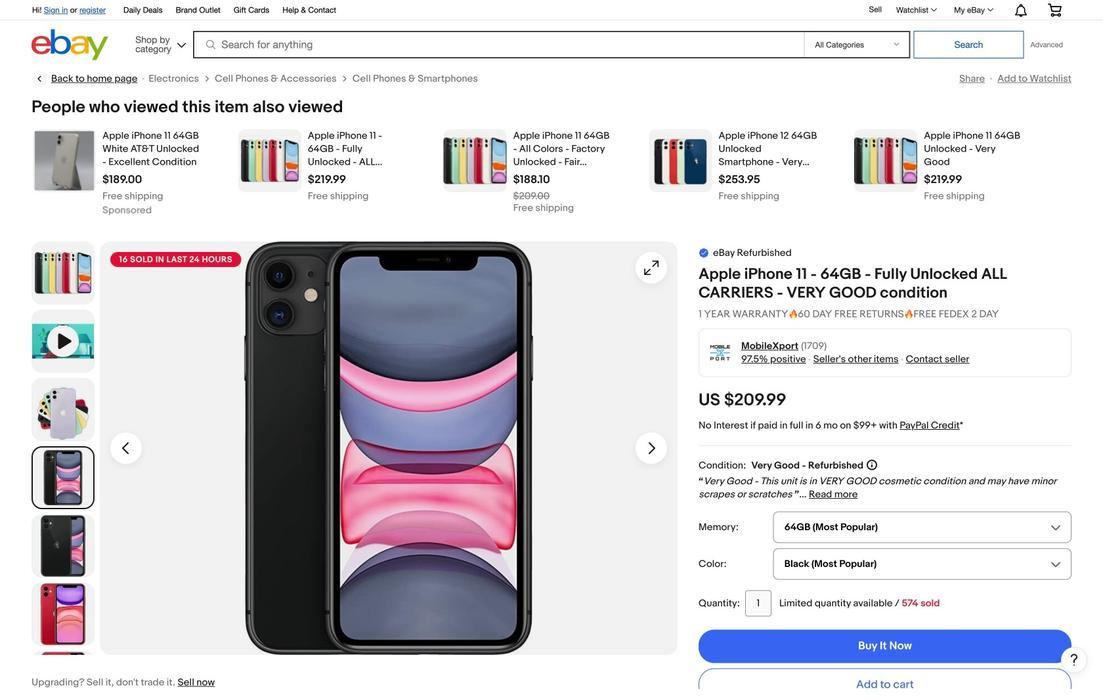 Task type: vqa. For each thing, say whether or not it's contained in the screenshot.
60% on the left top of the page
no



Task type: describe. For each thing, give the bounding box(es) containing it.
account navigation
[[25, 0, 1072, 20]]

picture 1 of 10 image
[[32, 242, 94, 304]]

watchlist image
[[932, 8, 937, 11]]

1 horizontal spatial picture 3 of 10 image
[[100, 242, 678, 656]]

help, opens dialogs image
[[1068, 654, 1081, 667]]

Search for anything text field
[[195, 32, 802, 57]]

picture 4 of 10 image
[[32, 516, 94, 577]]

your shopping cart image
[[1048, 3, 1063, 17]]

text__icon image
[[699, 247, 709, 258]]



Task type: locate. For each thing, give the bounding box(es) containing it.
picture 2 of 10 image
[[32, 379, 94, 441]]

picture 5 of 10 image
[[32, 584, 94, 646]]

video 1 of 1 image
[[32, 311, 94, 372]]

None text field
[[308, 173, 346, 187], [513, 173, 550, 187], [924, 173, 963, 187], [308, 192, 369, 201], [745, 591, 772, 617], [308, 173, 346, 187], [513, 173, 550, 187], [924, 173, 963, 187], [308, 192, 369, 201], [745, 591, 772, 617]]

banner
[[25, 0, 1072, 64]]

None submit
[[914, 31, 1024, 58]]

my ebay image
[[988, 8, 994, 11]]

None text field
[[102, 173, 142, 187], [719, 173, 761, 187], [102, 192, 163, 201], [513, 192, 550, 201], [719, 192, 780, 201], [924, 192, 985, 201], [513, 204, 574, 213], [102, 173, 142, 187], [719, 173, 761, 187], [102, 192, 163, 201], [513, 192, 550, 201], [719, 192, 780, 201], [924, 192, 985, 201], [513, 204, 574, 213]]

picture 3 of 10 image
[[100, 242, 678, 656], [34, 449, 92, 507]]

0 horizontal spatial picture 3 of 10 image
[[34, 449, 92, 507]]



